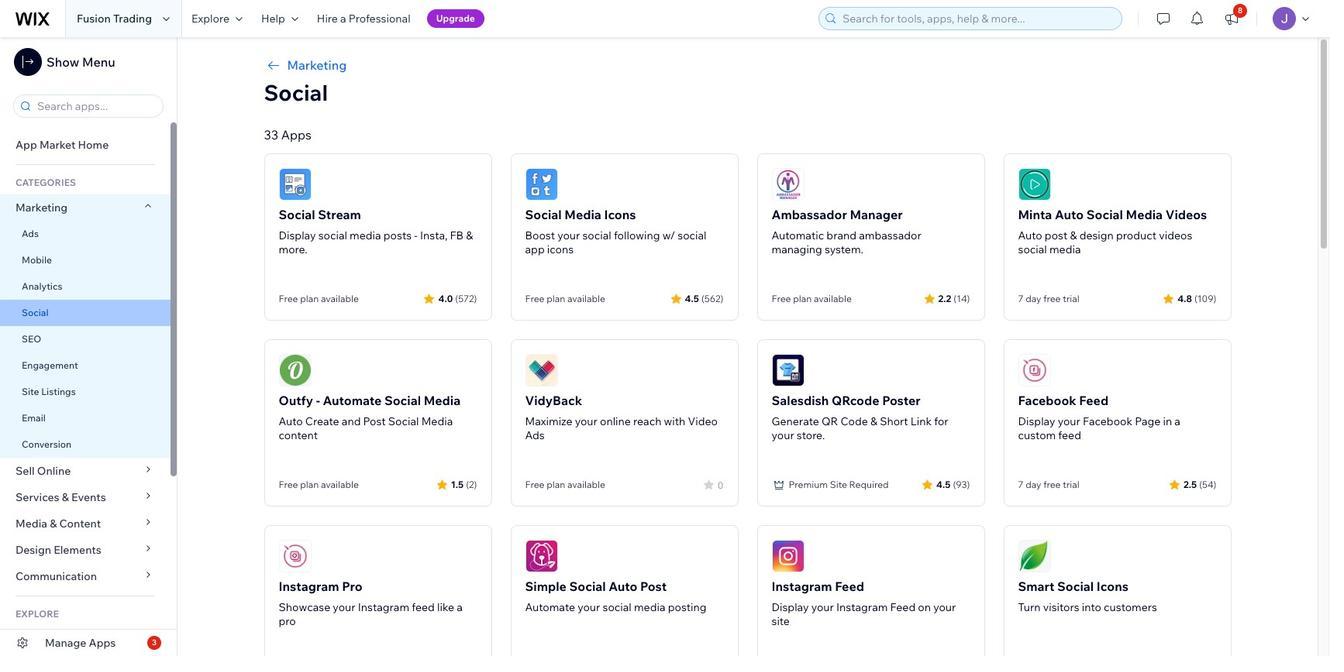 Task type: vqa. For each thing, say whether or not it's contained in the screenshot.


Task type: describe. For each thing, give the bounding box(es) containing it.
turn
[[1019, 601, 1041, 615]]

smart social icons turn visitors into customers
[[1019, 579, 1158, 615]]

media inside sidebar element
[[16, 517, 47, 531]]

app
[[525, 243, 545, 257]]

create
[[305, 415, 339, 429]]

customers
[[1104, 601, 1158, 615]]

2 vertical spatial feed
[[891, 601, 916, 615]]

outfy - automate social media auto create and post social media content
[[279, 393, 461, 443]]

help
[[261, 12, 285, 26]]

free for display
[[279, 293, 298, 305]]

generate
[[772, 415, 820, 429]]

media & content
[[16, 517, 101, 531]]

social link
[[0, 300, 171, 326]]

categories
[[16, 177, 76, 188]]

design
[[1080, 229, 1114, 243]]

your inside vidyback maximize your online reach with video ads
[[575, 415, 598, 429]]

into
[[1082, 601, 1102, 615]]

fusion
[[77, 12, 111, 26]]

sidebar element
[[0, 37, 178, 657]]

feed inside facebook feed display your facebook page in a custom feed
[[1059, 429, 1082, 443]]

social inside simple social auto post automate your social media posting
[[603, 601, 632, 615]]

social inside minta auto social media videos auto post & design product videos social media
[[1019, 243, 1047, 257]]

4.0
[[438, 293, 453, 304]]

services & events link
[[0, 485, 171, 511]]

elements
[[54, 544, 101, 558]]

instagram pro logo image
[[279, 540, 311, 573]]

7 for minta auto social media videos
[[1019, 293, 1024, 305]]

on
[[918, 601, 931, 615]]

premium site required
[[789, 479, 889, 491]]

smart social icons logo image
[[1019, 540, 1051, 573]]

marketing inside sidebar element
[[16, 201, 68, 215]]

show menu
[[47, 54, 115, 70]]

automate inside outfy - automate social media auto create and post social media content
[[323, 393, 382, 409]]

0 vertical spatial facebook
[[1019, 393, 1077, 409]]

and
[[342, 415, 361, 429]]

hire a professional link
[[308, 0, 420, 37]]

Search apps... field
[[33, 95, 158, 117]]

& inside "salesdish qrcode poster generate qr code & short link for your store."
[[871, 415, 878, 429]]

posting
[[668, 601, 707, 615]]

communication
[[16, 570, 99, 584]]

instagram down instagram feed logo
[[772, 579, 832, 595]]

system.
[[825, 243, 864, 257]]

facebook feed display your facebook page in a custom feed
[[1019, 393, 1181, 443]]

videos
[[1159, 229, 1193, 243]]

8 button
[[1215, 0, 1249, 37]]

social right icons
[[583, 229, 612, 243]]

posts
[[384, 229, 412, 243]]

7 day free trial for display
[[1019, 479, 1080, 491]]

& left content
[[50, 517, 57, 531]]

4.5 for salesdish qrcode poster
[[937, 479, 951, 490]]

free for automate
[[279, 479, 298, 491]]

free plan available for your
[[525, 479, 605, 491]]

auto inside outfy - automate social media auto create and post social media content
[[279, 415, 303, 429]]

a for facebook feed
[[1175, 415, 1181, 429]]

ads inside vidyback maximize your online reach with video ads
[[525, 429, 545, 443]]

app
[[16, 138, 37, 152]]

design
[[16, 544, 51, 558]]

hire
[[317, 12, 338, 26]]

4.5 for social media icons
[[685, 293, 699, 304]]

ads link
[[0, 221, 171, 247]]

social inside social stream display social media posts - insta, fb & more.
[[279, 207, 315, 223]]

email
[[22, 413, 46, 424]]

mobile link
[[0, 247, 171, 274]]

icons
[[547, 243, 574, 257]]

day for social
[[1026, 293, 1042, 305]]

manager
[[850, 207, 903, 223]]

site inside site listings 'link'
[[22, 386, 39, 398]]

like
[[437, 601, 454, 615]]

apps for manage apps
[[89, 637, 116, 651]]

auto up post
[[1055, 207, 1084, 223]]

with
[[664, 415, 686, 429]]

w/
[[663, 229, 675, 243]]

free plan available for automatic
[[772, 293, 852, 305]]

free plan available for icons
[[525, 293, 605, 305]]

listings
[[41, 386, 76, 398]]

show
[[47, 54, 79, 70]]

free for display
[[1044, 479, 1061, 491]]

instagram up showcase
[[279, 579, 339, 595]]

pro
[[342, 579, 363, 595]]

post inside outfy - automate social media auto create and post social media content
[[363, 415, 386, 429]]

ads inside sidebar element
[[22, 228, 39, 240]]

instagram feed logo image
[[772, 540, 805, 573]]

ambassador manager logo image
[[772, 168, 805, 201]]

salesdish qrcode poster generate qr code & short link for your store.
[[772, 393, 949, 443]]

1 vertical spatial site
[[830, 479, 848, 491]]

site
[[772, 615, 790, 629]]

instagram down pro
[[358, 601, 410, 615]]

free for icons
[[525, 293, 545, 305]]

display for social
[[279, 229, 316, 243]]

media inside the social media icons boost your social following w/ social app icons
[[565, 207, 602, 223]]

your inside instagram pro showcase your instagram feed like a pro
[[333, 601, 356, 615]]

plan for icons
[[547, 293, 566, 305]]

conversion
[[22, 439, 72, 451]]

4.8 (109)
[[1178, 293, 1217, 304]]

engagement link
[[0, 353, 171, 379]]

boost
[[525, 229, 555, 243]]

analytics link
[[0, 274, 171, 300]]

vidyback
[[525, 393, 583, 409]]

product
[[1117, 229, 1157, 243]]

seo
[[22, 333, 41, 345]]

post inside simple social auto post automate your social media posting
[[641, 579, 667, 595]]

app market home
[[16, 138, 109, 152]]

for
[[935, 415, 949, 429]]

2.5 (54)
[[1184, 479, 1217, 490]]

site listings
[[22, 386, 76, 398]]

ambassador
[[772, 207, 847, 223]]

0 vertical spatial marketing
[[287, 57, 347, 73]]

& left events
[[62, 491, 69, 505]]

help button
[[252, 0, 308, 37]]

vidyback maximize your online reach with video ads
[[525, 393, 718, 443]]

auto down minta
[[1019, 229, 1043, 243]]

instagram left on
[[837, 601, 888, 615]]

(572)
[[455, 293, 477, 304]]

social media icons logo image
[[525, 168, 558, 201]]

0
[[718, 480, 724, 491]]

conversion link
[[0, 432, 171, 458]]

1 horizontal spatial marketing link
[[264, 56, 1232, 74]]

salesdish qrcode poster logo image
[[772, 354, 805, 387]]

videos
[[1166, 207, 1208, 223]]

page
[[1135, 415, 1161, 429]]

& inside social stream display social media posts - insta, fb & more.
[[466, 229, 473, 243]]

sell online
[[16, 464, 71, 478]]

free for your
[[525, 479, 545, 491]]

online
[[37, 464, 71, 478]]

feed inside instagram pro showcase your instagram feed like a pro
[[412, 601, 435, 615]]

social inside simple social auto post automate your social media posting
[[570, 579, 606, 595]]

design elements link
[[0, 537, 171, 564]]

your inside facebook feed display your facebook page in a custom feed
[[1058, 415, 1081, 429]]

short
[[880, 415, 909, 429]]

available for social
[[321, 293, 359, 305]]

(54)
[[1200, 479, 1217, 490]]

site listings link
[[0, 379, 171, 406]]

custom
[[1019, 429, 1056, 443]]

1.5
[[451, 479, 464, 490]]

instagram pro showcase your instagram feed like a pro
[[279, 579, 463, 629]]

social inside sidebar element
[[22, 307, 49, 319]]

media inside social stream display social media posts - insta, fb & more.
[[350, 229, 381, 243]]

display for facebook
[[1019, 415, 1056, 429]]

required
[[850, 479, 889, 491]]

insta,
[[420, 229, 448, 243]]



Task type: locate. For each thing, give the bounding box(es) containing it.
0 horizontal spatial feed
[[412, 601, 435, 615]]

0 horizontal spatial apps
[[89, 637, 116, 651]]

(14)
[[954, 293, 970, 304]]

trading
[[113, 12, 152, 26]]

social inside minta auto social media videos auto post & design product videos social media
[[1087, 207, 1124, 223]]

social right w/
[[678, 229, 707, 243]]

0 vertical spatial automate
[[323, 393, 382, 409]]

more.
[[279, 243, 308, 257]]

feed for instagram feed
[[835, 579, 865, 595]]

media down minta
[[1050, 243, 1081, 257]]

0 vertical spatial -
[[414, 229, 418, 243]]

your
[[558, 229, 580, 243], [575, 415, 598, 429], [1058, 415, 1081, 429], [772, 429, 795, 443], [333, 601, 356, 615], [578, 601, 600, 615], [812, 601, 834, 615], [934, 601, 956, 615]]

icons inside smart social icons turn visitors into customers
[[1097, 579, 1129, 595]]

1 horizontal spatial post
[[641, 579, 667, 595]]

free down more.
[[279, 293, 298, 305]]

feed for facebook feed
[[1080, 393, 1109, 409]]

2 horizontal spatial a
[[1175, 415, 1181, 429]]

0 horizontal spatial post
[[363, 415, 386, 429]]

your inside the social media icons boost your social following w/ social app icons
[[558, 229, 580, 243]]

1 vertical spatial 7 day free trial
[[1019, 479, 1080, 491]]

maximize
[[525, 415, 573, 429]]

icons for smart social icons
[[1097, 579, 1129, 595]]

1 vertical spatial trial
[[1063, 479, 1080, 491]]

automatic
[[772, 229, 824, 243]]

auto down outfy
[[279, 415, 303, 429]]

0 vertical spatial day
[[1026, 293, 1042, 305]]

1 day from the top
[[1026, 293, 1042, 305]]

social down minta
[[1019, 243, 1047, 257]]

plan for your
[[547, 479, 566, 491]]

manage
[[45, 637, 86, 651]]

33 apps
[[264, 127, 312, 143]]

free down content
[[279, 479, 298, 491]]

available for brand
[[814, 293, 852, 305]]

instagram feed display your instagram feed on your site
[[772, 579, 956, 629]]

1 vertical spatial a
[[1175, 415, 1181, 429]]

1 trial from the top
[[1063, 293, 1080, 305]]

1 vertical spatial 7
[[1019, 479, 1024, 491]]

minta auto social media videos auto post & design product videos social media
[[1019, 207, 1208, 257]]

trial for display
[[1063, 479, 1080, 491]]

app market home link
[[0, 132, 171, 158]]

social
[[264, 79, 328, 106], [279, 207, 315, 223], [525, 207, 562, 223], [1087, 207, 1124, 223], [22, 307, 49, 319], [385, 393, 421, 409], [388, 415, 419, 429], [570, 579, 606, 595], [1058, 579, 1094, 595]]

7 day free trial down custom
[[1019, 479, 1080, 491]]

content
[[279, 429, 318, 443]]

1 free from the top
[[1044, 293, 1061, 305]]

1 vertical spatial post
[[641, 579, 667, 595]]

available for boost
[[568, 293, 605, 305]]

plan for automatic
[[793, 293, 812, 305]]

show menu button
[[14, 48, 115, 76]]

site up email
[[22, 386, 39, 398]]

4.0 (572)
[[438, 293, 477, 304]]

free for social
[[1044, 293, 1061, 305]]

feed inside facebook feed display your facebook page in a custom feed
[[1080, 393, 1109, 409]]

1 vertical spatial automate
[[525, 601, 575, 615]]

1 horizontal spatial feed
[[891, 601, 916, 615]]

1 vertical spatial -
[[316, 393, 320, 409]]

feed left like
[[412, 601, 435, 615]]

0 vertical spatial a
[[340, 12, 346, 26]]

qr
[[822, 415, 838, 429]]

- up the create
[[316, 393, 320, 409]]

1 vertical spatial marketing
[[16, 201, 68, 215]]

1 vertical spatial free
[[1044, 479, 1061, 491]]

1 vertical spatial 4.5
[[937, 479, 951, 490]]

seo link
[[0, 326, 171, 353]]

1 vertical spatial marketing link
[[0, 195, 171, 221]]

social stream display social media posts - insta, fb & more.
[[279, 207, 473, 257]]

1 horizontal spatial a
[[457, 601, 463, 615]]

0 horizontal spatial marketing
[[16, 201, 68, 215]]

& right fb
[[466, 229, 473, 243]]

plan down content
[[300, 479, 319, 491]]

0 horizontal spatial media
[[350, 229, 381, 243]]

email link
[[0, 406, 171, 432]]

auto right simple
[[609, 579, 638, 595]]

available down online
[[568, 479, 605, 491]]

-
[[414, 229, 418, 243], [316, 393, 320, 409]]

0 horizontal spatial icons
[[604, 207, 636, 223]]

Search for tools, apps, help & more... field
[[838, 8, 1117, 29]]

0 horizontal spatial feed
[[835, 579, 865, 595]]

free plan available
[[279, 293, 359, 305], [525, 293, 605, 305], [772, 293, 852, 305], [279, 479, 359, 491], [525, 479, 605, 491]]

apps right the 33
[[281, 127, 312, 143]]

0 vertical spatial ads
[[22, 228, 39, 240]]

2 horizontal spatial display
[[1019, 415, 1056, 429]]

1 horizontal spatial facebook
[[1083, 415, 1133, 429]]

1 7 day free trial from the top
[[1019, 293, 1080, 305]]

1 horizontal spatial -
[[414, 229, 418, 243]]

minta auto social media videos logo image
[[1019, 168, 1051, 201]]

0 horizontal spatial display
[[279, 229, 316, 243]]

plan for display
[[300, 293, 319, 305]]

facebook left page
[[1083, 415, 1133, 429]]

simple social auto post logo image
[[525, 540, 558, 573]]

- inside social stream display social media posts - insta, fb & more.
[[414, 229, 418, 243]]

1 horizontal spatial site
[[830, 479, 848, 491]]

0 horizontal spatial marketing link
[[0, 195, 171, 221]]

free plan available down icons
[[525, 293, 605, 305]]

1 vertical spatial feed
[[412, 601, 435, 615]]

1 vertical spatial feed
[[835, 579, 865, 595]]

1.5 (2)
[[451, 479, 477, 490]]

available down and
[[321, 479, 359, 491]]

4.5
[[685, 293, 699, 304], [937, 479, 951, 490]]

media & content link
[[0, 511, 171, 537]]

1 horizontal spatial icons
[[1097, 579, 1129, 595]]

apps inside sidebar element
[[89, 637, 116, 651]]

0 horizontal spatial 4.5
[[685, 293, 699, 304]]

auto
[[1055, 207, 1084, 223], [1019, 229, 1043, 243], [279, 415, 303, 429], [609, 579, 638, 595]]

professional
[[349, 12, 411, 26]]

trial down facebook feed display your facebook page in a custom feed
[[1063, 479, 1080, 491]]

available
[[321, 293, 359, 305], [568, 293, 605, 305], [814, 293, 852, 305], [321, 479, 359, 491], [568, 479, 605, 491]]

free for automatic
[[772, 293, 791, 305]]

2 trial from the top
[[1063, 479, 1080, 491]]

social stream logo image
[[279, 168, 311, 201]]

plan down maximize
[[547, 479, 566, 491]]

free
[[1044, 293, 1061, 305], [1044, 479, 1061, 491]]

feed right custom
[[1059, 429, 1082, 443]]

0 vertical spatial icons
[[604, 207, 636, 223]]

simple social auto post automate your social media posting
[[525, 579, 707, 615]]

2.2 (14)
[[939, 293, 970, 304]]

1 vertical spatial apps
[[89, 637, 116, 651]]

day right (14)
[[1026, 293, 1042, 305]]

following
[[614, 229, 660, 243]]

1 horizontal spatial ads
[[525, 429, 545, 443]]

market
[[40, 138, 76, 152]]

1 horizontal spatial media
[[634, 601, 666, 615]]

available for online
[[568, 479, 605, 491]]

apps right manage
[[89, 637, 116, 651]]

2.5
[[1184, 479, 1197, 490]]

icons up customers
[[1097, 579, 1129, 595]]

apps
[[281, 127, 312, 143], [89, 637, 116, 651]]

marketing
[[287, 57, 347, 73], [16, 201, 68, 215]]

1 7 from the top
[[1019, 293, 1024, 305]]

visitors
[[1043, 601, 1080, 615]]

a right like
[[457, 601, 463, 615]]

media inside minta auto social media videos auto post & design product videos social media
[[1126, 207, 1163, 223]]

trial down post
[[1063, 293, 1080, 305]]

outfy
[[279, 393, 313, 409]]

fusion trading
[[77, 12, 152, 26]]

2 day from the top
[[1026, 479, 1042, 491]]

social down stream
[[318, 229, 347, 243]]

social inside smart social icons turn visitors into customers
[[1058, 579, 1094, 595]]

4.5 (93)
[[937, 479, 970, 490]]

0 vertical spatial display
[[279, 229, 316, 243]]

0 vertical spatial marketing link
[[264, 56, 1232, 74]]

media
[[350, 229, 381, 243], [1050, 243, 1081, 257], [634, 601, 666, 615]]

facebook down facebook feed logo
[[1019, 393, 1077, 409]]

sell online link
[[0, 458, 171, 485]]

mobile
[[22, 254, 52, 266]]

day for display
[[1026, 479, 1042, 491]]

2 vertical spatial display
[[772, 601, 809, 615]]

plan down managing on the top of page
[[793, 293, 812, 305]]

free plan available for display
[[279, 293, 359, 305]]

available down icons
[[568, 293, 605, 305]]

display down instagram feed logo
[[772, 601, 809, 615]]

automate down simple
[[525, 601, 575, 615]]

- left insta,
[[414, 229, 418, 243]]

your inside simple social auto post automate your social media posting
[[578, 601, 600, 615]]

2 horizontal spatial feed
[[1080, 393, 1109, 409]]

- inside outfy - automate social media auto create and post social media content
[[316, 393, 320, 409]]

0 vertical spatial free
[[1044, 293, 1061, 305]]

display inside facebook feed display your facebook page in a custom feed
[[1019, 415, 1056, 429]]

automate
[[323, 393, 382, 409], [525, 601, 575, 615]]

free down managing on the top of page
[[772, 293, 791, 305]]

ads down vidyback
[[525, 429, 545, 443]]

7 for facebook feed
[[1019, 479, 1024, 491]]

0 vertical spatial feed
[[1059, 429, 1082, 443]]

a inside instagram pro showcase your instagram feed like a pro
[[457, 601, 463, 615]]

display down facebook feed logo
[[1019, 415, 1056, 429]]

free down post
[[1044, 293, 1061, 305]]

ads
[[22, 228, 39, 240], [525, 429, 545, 443]]

plan down more.
[[300, 293, 319, 305]]

a inside facebook feed display your facebook page in a custom feed
[[1175, 415, 1181, 429]]

1 vertical spatial display
[[1019, 415, 1056, 429]]

plan down icons
[[547, 293, 566, 305]]

social inside the social media icons boost your social following w/ social app icons
[[525, 207, 562, 223]]

auto inside simple social auto post automate your social media posting
[[609, 579, 638, 595]]

available down social stream display social media posts - insta, fb & more.
[[321, 293, 359, 305]]

0 horizontal spatial site
[[22, 386, 39, 398]]

free right the (2)
[[525, 479, 545, 491]]

vidyback logo image
[[525, 354, 558, 387]]

1 horizontal spatial automate
[[525, 601, 575, 615]]

1 horizontal spatial marketing
[[287, 57, 347, 73]]

& right post
[[1070, 229, 1077, 243]]

&
[[466, 229, 473, 243], [1070, 229, 1077, 243], [871, 415, 878, 429], [62, 491, 69, 505], [50, 517, 57, 531]]

0 vertical spatial 7 day free trial
[[1019, 293, 1080, 305]]

free plan available down content
[[279, 479, 359, 491]]

0 horizontal spatial facebook
[[1019, 393, 1077, 409]]

automate inside simple social auto post automate your social media posting
[[525, 601, 575, 615]]

your inside "salesdish qrcode poster generate qr code & short link for your store."
[[772, 429, 795, 443]]

facebook feed logo image
[[1019, 354, 1051, 387]]

0 horizontal spatial -
[[316, 393, 320, 409]]

marketing down hire
[[287, 57, 347, 73]]

menu
[[82, 54, 115, 70]]

communication link
[[0, 564, 171, 590]]

1 vertical spatial facebook
[[1083, 415, 1133, 429]]

33
[[264, 127, 278, 143]]

social left 'posting'
[[603, 601, 632, 615]]

1 vertical spatial icons
[[1097, 579, 1129, 595]]

2 7 from the top
[[1019, 479, 1024, 491]]

ambassador manager automatic brand ambassador managing system.
[[772, 207, 922, 257]]

social inside social stream display social media posts - insta, fb & more.
[[318, 229, 347, 243]]

0 vertical spatial 7
[[1019, 293, 1024, 305]]

free plan available for automate
[[279, 479, 359, 491]]

display down the social stream logo on the top left of the page
[[279, 229, 316, 243]]

display inside instagram feed display your instagram feed on your site
[[772, 601, 809, 615]]

0 vertical spatial feed
[[1080, 393, 1109, 409]]

2 vertical spatial a
[[457, 601, 463, 615]]

1 horizontal spatial apps
[[281, 127, 312, 143]]

free down app
[[525, 293, 545, 305]]

0 horizontal spatial automate
[[323, 393, 382, 409]]

4.5 (562)
[[685, 293, 724, 304]]

a right hire
[[340, 12, 346, 26]]

trial
[[1063, 293, 1080, 305], [1063, 479, 1080, 491]]

media inside minta auto social media videos auto post & design product videos social media
[[1050, 243, 1081, 257]]

2 free from the top
[[1044, 479, 1061, 491]]

sell
[[16, 464, 35, 478]]

0 vertical spatial 4.5
[[685, 293, 699, 304]]

4.5 left (562)
[[685, 293, 699, 304]]

upgrade button
[[427, 9, 485, 28]]

plan for automate
[[300, 479, 319, 491]]

explore
[[192, 12, 230, 26]]

facebook
[[1019, 393, 1077, 409], [1083, 415, 1133, 429]]

0 vertical spatial apps
[[281, 127, 312, 143]]

free plan available down more.
[[279, 293, 359, 305]]

apps for 33 apps
[[281, 127, 312, 143]]

automate up and
[[323, 393, 382, 409]]

1 vertical spatial ads
[[525, 429, 545, 443]]

brand
[[827, 229, 857, 243]]

display for instagram
[[772, 601, 809, 615]]

available for social
[[321, 479, 359, 491]]

qrcode
[[832, 393, 880, 409]]

media inside simple social auto post automate your social media posting
[[634, 601, 666, 615]]

services & events
[[16, 491, 106, 505]]

day down custom
[[1026, 479, 1042, 491]]

store.
[[797, 429, 825, 443]]

free plan available down maximize
[[525, 479, 605, 491]]

(2)
[[466, 479, 477, 490]]

icons up following
[[604, 207, 636, 223]]

0 vertical spatial trial
[[1063, 293, 1080, 305]]

explore
[[16, 609, 59, 620]]

online
[[600, 415, 631, 429]]

a right in
[[1175, 415, 1181, 429]]

content
[[59, 517, 101, 531]]

1 horizontal spatial display
[[772, 601, 809, 615]]

icons inside the social media icons boost your social following w/ social app icons
[[604, 207, 636, 223]]

0 vertical spatial post
[[363, 415, 386, 429]]

media left 'posting'
[[634, 601, 666, 615]]

outfy - automate social media logo image
[[279, 354, 311, 387]]

trial for social
[[1063, 293, 1080, 305]]

marketing down categories
[[16, 201, 68, 215]]

media left posts
[[350, 229, 381, 243]]

0 horizontal spatial ads
[[22, 228, 39, 240]]

site right premium
[[830, 479, 848, 491]]

simple
[[525, 579, 567, 595]]

4.5 left '(93)' at right
[[937, 479, 951, 490]]

1 horizontal spatial 4.5
[[937, 479, 951, 490]]

0 vertical spatial site
[[22, 386, 39, 398]]

7 day free trial down post
[[1019, 293, 1080, 305]]

7 right (14)
[[1019, 293, 1024, 305]]

& inside minta auto social media videos auto post & design product videos social media
[[1070, 229, 1077, 243]]

2 horizontal spatial media
[[1050, 243, 1081, 257]]

2 7 day free trial from the top
[[1019, 479, 1080, 491]]

fb
[[450, 229, 464, 243]]

free down custom
[[1044, 479, 1061, 491]]

stream
[[318, 207, 361, 223]]

0 horizontal spatial a
[[340, 12, 346, 26]]

instagram
[[279, 579, 339, 595], [772, 579, 832, 595], [358, 601, 410, 615], [837, 601, 888, 615]]

available down the system.
[[814, 293, 852, 305]]

a for instagram pro
[[457, 601, 463, 615]]

& right code
[[871, 415, 878, 429]]

7 down custom
[[1019, 479, 1024, 491]]

1 horizontal spatial feed
[[1059, 429, 1082, 443]]

display inside social stream display social media posts - insta, fb & more.
[[279, 229, 316, 243]]

icons for social media icons
[[604, 207, 636, 223]]

1 vertical spatial day
[[1026, 479, 1042, 491]]

2.2
[[939, 293, 952, 304]]

7 day free trial for social
[[1019, 293, 1080, 305]]

ambassador
[[859, 229, 922, 243]]

free plan available down managing on the top of page
[[772, 293, 852, 305]]

ads up mobile
[[22, 228, 39, 240]]



